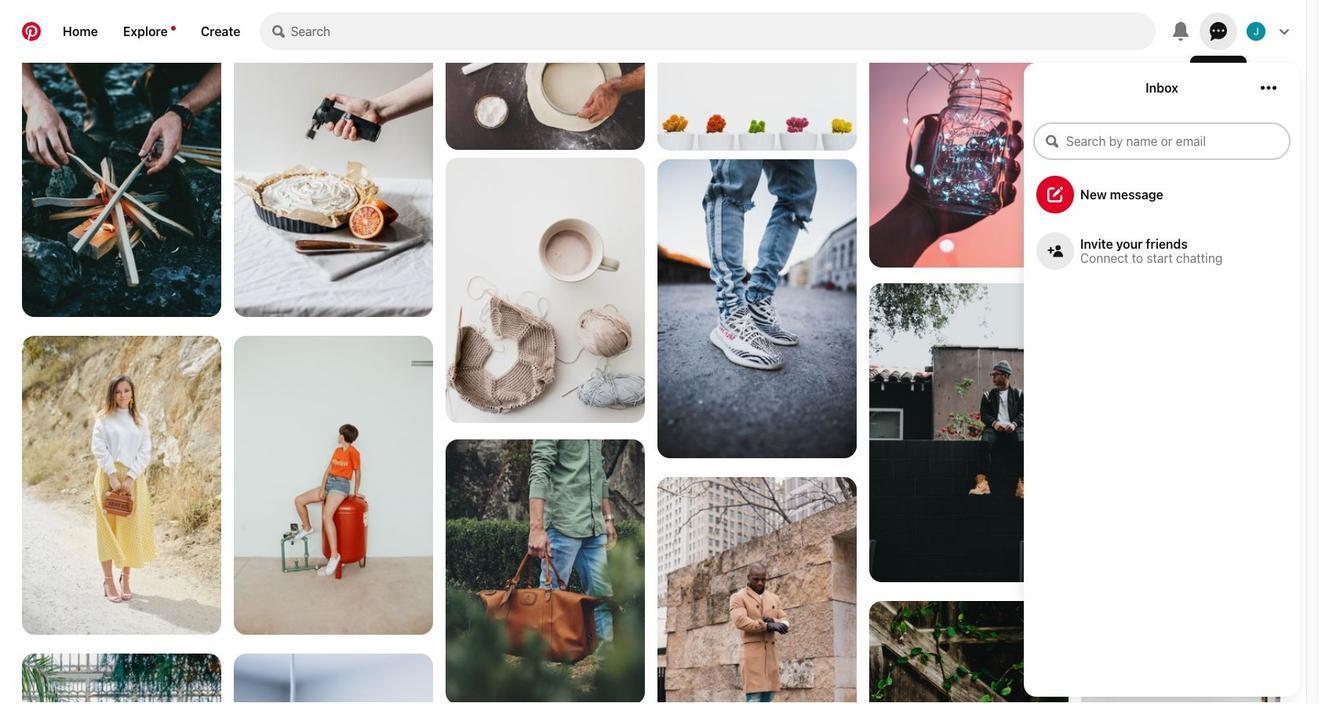 Task type: locate. For each thing, give the bounding box(es) containing it.
main content
[[0, 0, 1307, 703]]

notifications image
[[171, 26, 176, 31]]

invite your friends image
[[1048, 243, 1064, 259]]

Search text field
[[291, 13, 1156, 50]]

search icon image
[[272, 25, 285, 38]]

john smith image
[[1247, 22, 1266, 41]]

tooltip
[[1191, 56, 1248, 80]]



Task type: vqa. For each thing, say whether or not it's contained in the screenshot.
list
no



Task type: describe. For each thing, give the bounding box(es) containing it.
compose new message image
[[1048, 187, 1064, 203]]

Contacts Search Field search field
[[1034, 122, 1291, 160]]



